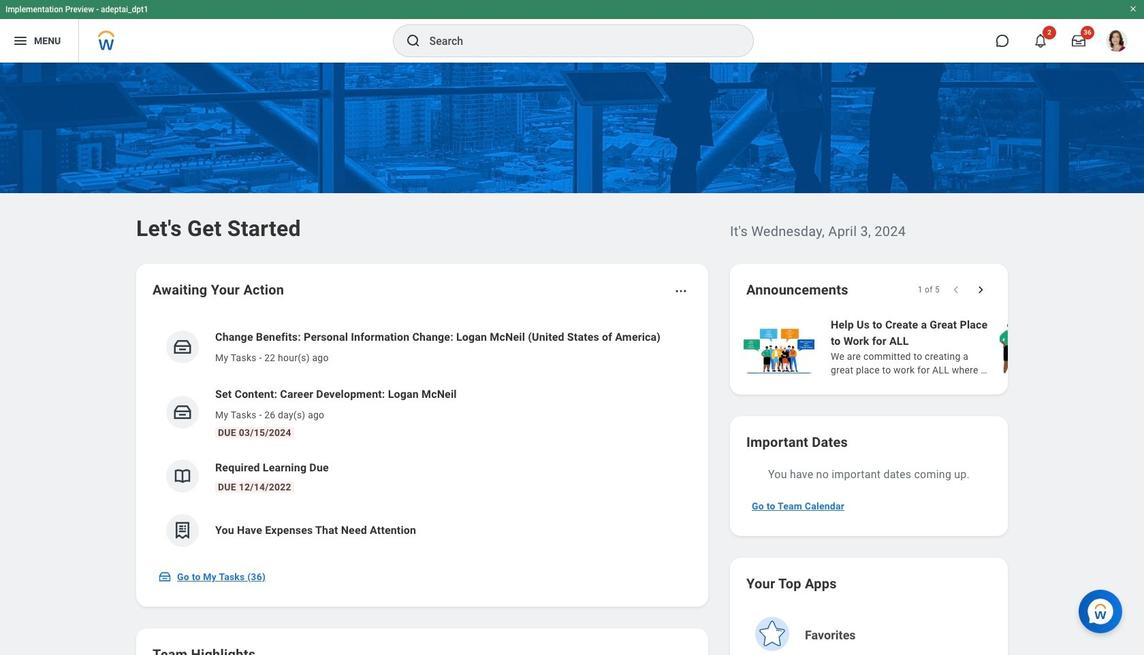 Task type: locate. For each thing, give the bounding box(es) containing it.
related actions image
[[674, 285, 688, 298]]

profile logan mcneil image
[[1106, 30, 1128, 55]]

0 horizontal spatial list
[[153, 319, 692, 559]]

search image
[[405, 33, 421, 49]]

1 vertical spatial inbox image
[[172, 403, 193, 423]]

justify image
[[12, 33, 29, 49]]

banner
[[0, 0, 1144, 63]]

status
[[918, 285, 940, 296]]

chevron left small image
[[950, 283, 963, 297]]

0 vertical spatial inbox image
[[172, 337, 193, 358]]

close environment banner image
[[1129, 5, 1138, 13]]

inbox large image
[[1072, 34, 1086, 48]]

main content
[[0, 63, 1144, 656]]

chevron right small image
[[974, 283, 988, 297]]

list
[[741, 316, 1144, 379], [153, 319, 692, 559]]

2 inbox image from the top
[[172, 403, 193, 423]]

inbox image
[[172, 337, 193, 358], [172, 403, 193, 423]]

dashboard expenses image
[[172, 521, 193, 542]]

1 inbox image from the top
[[172, 337, 193, 358]]



Task type: vqa. For each thing, say whether or not it's contained in the screenshot.
inbox image
yes



Task type: describe. For each thing, give the bounding box(es) containing it.
notifications large image
[[1034, 34, 1048, 48]]

inbox image
[[158, 571, 172, 584]]

Search Workday  search field
[[429, 26, 725, 56]]

1 horizontal spatial list
[[741, 316, 1144, 379]]

book open image
[[172, 467, 193, 487]]



